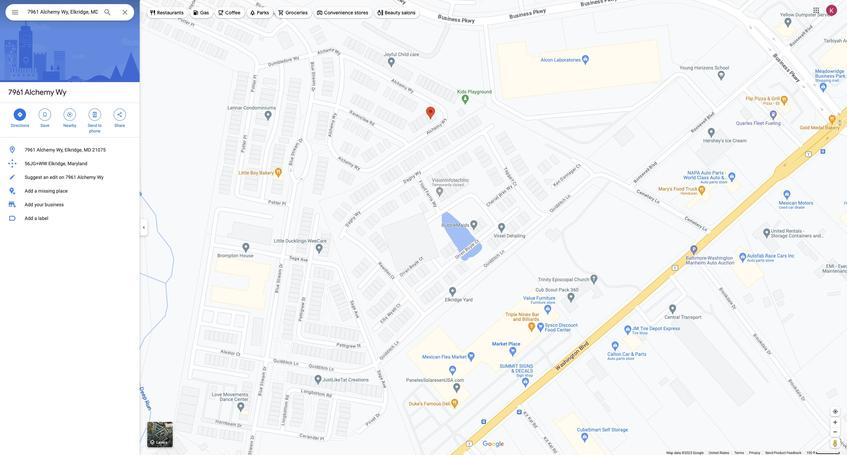 Task type: vqa. For each thing, say whether or not it's contained in the screenshot.
Place
yes



Task type: describe. For each thing, give the bounding box(es) containing it.
gas
[[200, 10, 209, 16]]

a for label
[[34, 216, 37, 221]]

©2023
[[682, 452, 693, 455]]

states
[[720, 452, 730, 455]]

label
[[38, 216, 48, 221]]

suggest
[[25, 175, 42, 180]]

send for send to phone
[[88, 123, 97, 128]]

map
[[667, 452, 674, 455]]

 button
[[5, 4, 25, 22]]

footer inside google maps element
[[667, 451, 807, 456]]

100 ft
[[807, 452, 816, 455]]

parks
[[257, 10, 269, 16]]

coffee
[[226, 10, 241, 16]]

7961 for 7961 alchemy wy
[[8, 88, 23, 97]]

groceries button
[[276, 4, 312, 21]]

7961 alchemy wy
[[8, 88, 67, 97]]

edit
[[50, 175, 58, 180]]

an
[[43, 175, 49, 180]]

gas button
[[190, 4, 213, 21]]

salons
[[402, 10, 416, 16]]


[[92, 111, 98, 119]]

none field inside 7961 alchemy wy, elkridge, md 21075 field
[[27, 8, 98, 16]]

md
[[84, 147, 91, 153]]

privacy button
[[750, 451, 761, 456]]

beauty salons
[[385, 10, 416, 16]]

7961 alchemy wy main content
[[0, 0, 140, 456]]

google
[[694, 452, 705, 455]]

add your business
[[25, 202, 64, 208]]

zoom in image
[[834, 420, 839, 426]]

convenience stores button
[[314, 4, 373, 21]]

send product feedback button
[[766, 451, 802, 456]]

your
[[34, 202, 44, 208]]

convenience
[[324, 10, 354, 16]]

 search field
[[5, 4, 134, 22]]

layers
[[156, 441, 168, 446]]

beauty
[[385, 10, 401, 16]]

send to phone
[[88, 123, 102, 134]]

add a label button
[[0, 212, 140, 225]]

convenience stores
[[324, 10, 369, 16]]

data
[[675, 452, 682, 455]]

7961 alchemy wy, elkridge, md 21075
[[25, 147, 106, 153]]

business
[[45, 202, 64, 208]]

directions
[[11, 123, 29, 128]]

7961 Alchemy Wy, Elkridge, MD 21075 field
[[5, 4, 134, 21]]

maryland
[[68, 161, 87, 167]]


[[11, 8, 19, 17]]

56jg+ww
[[25, 161, 47, 167]]

elkridge, inside "button"
[[65, 147, 83, 153]]

alchemy for wy,
[[37, 147, 55, 153]]

save
[[41, 123, 49, 128]]

ft
[[814, 452, 816, 455]]



Task type: locate. For each thing, give the bounding box(es) containing it.
elkridge, right wy,
[[65, 147, 83, 153]]

0 vertical spatial wy
[[56, 88, 67, 97]]

beauty salons button
[[375, 4, 420, 21]]

send for send product feedback
[[766, 452, 774, 455]]

1 add from the top
[[25, 188, 33, 194]]

a left missing
[[34, 188, 37, 194]]

0 vertical spatial send
[[88, 123, 97, 128]]

phone
[[89, 129, 101, 134]]

0 horizontal spatial 7961
[[8, 88, 23, 97]]

coffee button
[[215, 4, 245, 21]]

add for add your business
[[25, 202, 33, 208]]

elkridge,
[[65, 147, 83, 153], [48, 161, 66, 167]]

0 vertical spatial 7961
[[8, 88, 23, 97]]

2 a from the top
[[34, 216, 37, 221]]

wy
[[56, 88, 67, 97], [97, 175, 104, 180]]


[[42, 111, 48, 119]]

footer
[[667, 451, 807, 456]]

a left label
[[34, 216, 37, 221]]

7961 for 7961 alchemy wy, elkridge, md 21075
[[25, 147, 35, 153]]

add inside button
[[25, 188, 33, 194]]

2 vertical spatial alchemy
[[77, 175, 96, 180]]

footer containing map data ©2023 google
[[667, 451, 807, 456]]

alchemy down maryland
[[77, 175, 96, 180]]

alchemy for wy
[[25, 88, 54, 97]]

7961 alchemy wy, elkridge, md 21075 button
[[0, 143, 140, 157]]

56jg+ww elkridge, maryland
[[25, 161, 87, 167]]


[[117, 111, 123, 119]]

alchemy inside button
[[77, 175, 96, 180]]

add for add a label
[[25, 216, 33, 221]]

missing
[[38, 188, 55, 194]]

groceries
[[286, 10, 308, 16]]

alchemy
[[25, 88, 54, 97], [37, 147, 55, 153], [77, 175, 96, 180]]

1 horizontal spatial send
[[766, 452, 774, 455]]

2 vertical spatial add
[[25, 216, 33, 221]]

terms button
[[735, 451, 745, 456]]

product
[[775, 452, 787, 455]]

a for missing
[[34, 188, 37, 194]]

google maps element
[[0, 0, 848, 456]]

actions for 7961 alchemy wy region
[[0, 103, 140, 137]]

a
[[34, 188, 37, 194], [34, 216, 37, 221]]

map data ©2023 google
[[667, 452, 705, 455]]

56jg+ww elkridge, maryland button
[[0, 157, 140, 171]]

0 horizontal spatial wy
[[56, 88, 67, 97]]

feedback
[[787, 452, 802, 455]]

united states
[[710, 452, 730, 455]]

add a missing place
[[25, 188, 68, 194]]

united
[[710, 452, 719, 455]]

show your location image
[[833, 409, 839, 415]]

add down suggest in the top left of the page
[[25, 188, 33, 194]]

wy inside button
[[97, 175, 104, 180]]

united states button
[[710, 451, 730, 456]]

add left your on the top left
[[25, 202, 33, 208]]

show street view coverage image
[[831, 439, 841, 449]]

google account: kenny nguyen  
(kenny.nguyen@adept.ai) image
[[827, 5, 838, 16]]

3 add from the top
[[25, 216, 33, 221]]

100 ft button
[[807, 452, 841, 455]]

1 horizontal spatial 7961
[[25, 147, 35, 153]]

1 horizontal spatial wy
[[97, 175, 104, 180]]

2 vertical spatial 7961
[[65, 175, 76, 180]]

send product feedback
[[766, 452, 802, 455]]

wy down 21075
[[97, 175, 104, 180]]

on
[[59, 175, 64, 180]]

send inside button
[[766, 452, 774, 455]]

zoom out image
[[834, 430, 839, 435]]

add inside button
[[25, 216, 33, 221]]

alchemy inside "button"
[[37, 147, 55, 153]]

1 vertical spatial add
[[25, 202, 33, 208]]

1 vertical spatial send
[[766, 452, 774, 455]]

send
[[88, 123, 97, 128], [766, 452, 774, 455]]

7961
[[8, 88, 23, 97], [25, 147, 35, 153], [65, 175, 76, 180]]

suggest an edit on 7961 alchemy wy
[[25, 175, 104, 180]]


[[67, 111, 73, 119]]

7961 inside "button"
[[25, 147, 35, 153]]

a inside button
[[34, 216, 37, 221]]

7961 up 
[[8, 88, 23, 97]]

elkridge, inside button
[[48, 161, 66, 167]]

None field
[[27, 8, 98, 16]]

100
[[807, 452, 813, 455]]

7961 inside button
[[65, 175, 76, 180]]

elkridge, down wy,
[[48, 161, 66, 167]]

0 vertical spatial elkridge,
[[65, 147, 83, 153]]

restaurants
[[157, 10, 184, 16]]

1 vertical spatial 7961
[[25, 147, 35, 153]]

add your business link
[[0, 198, 140, 212]]

share
[[115, 123, 125, 128]]

alchemy up ""
[[25, 88, 54, 97]]

add
[[25, 188, 33, 194], [25, 202, 33, 208], [25, 216, 33, 221]]

2 horizontal spatial 7961
[[65, 175, 76, 180]]

add a missing place button
[[0, 184, 140, 198]]

send up phone
[[88, 123, 97, 128]]

1 vertical spatial alchemy
[[37, 147, 55, 153]]

suggest an edit on 7961 alchemy wy button
[[0, 171, 140, 184]]

terms
[[735, 452, 745, 455]]

1 a from the top
[[34, 188, 37, 194]]

parks button
[[247, 4, 273, 21]]

0 vertical spatial alchemy
[[25, 88, 54, 97]]

to
[[98, 123, 102, 128]]

privacy
[[750, 452, 761, 455]]

add a label
[[25, 216, 48, 221]]

send inside "send to phone"
[[88, 123, 97, 128]]

send left "product"
[[766, 452, 774, 455]]

7961 right on at the top left
[[65, 175, 76, 180]]

wy,
[[56, 147, 63, 153]]

0 vertical spatial add
[[25, 188, 33, 194]]

0 vertical spatial a
[[34, 188, 37, 194]]

2 add from the top
[[25, 202, 33, 208]]

1 vertical spatial elkridge,
[[48, 161, 66, 167]]

add for add a missing place
[[25, 188, 33, 194]]

stores
[[355, 10, 369, 16]]

alchemy left wy,
[[37, 147, 55, 153]]

0 horizontal spatial send
[[88, 123, 97, 128]]

a inside button
[[34, 188, 37, 194]]

1 vertical spatial wy
[[97, 175, 104, 180]]

wy up actions for 7961 alchemy wy region
[[56, 88, 67, 97]]

7961 up 56jg+ww
[[25, 147, 35, 153]]

1 vertical spatial a
[[34, 216, 37, 221]]

nearby
[[63, 123, 76, 128]]


[[17, 111, 23, 119]]

add left label
[[25, 216, 33, 221]]

place
[[56, 188, 68, 194]]

restaurants button
[[147, 4, 188, 21]]

21075
[[92, 147, 106, 153]]

collapse side panel image
[[140, 224, 148, 232]]



